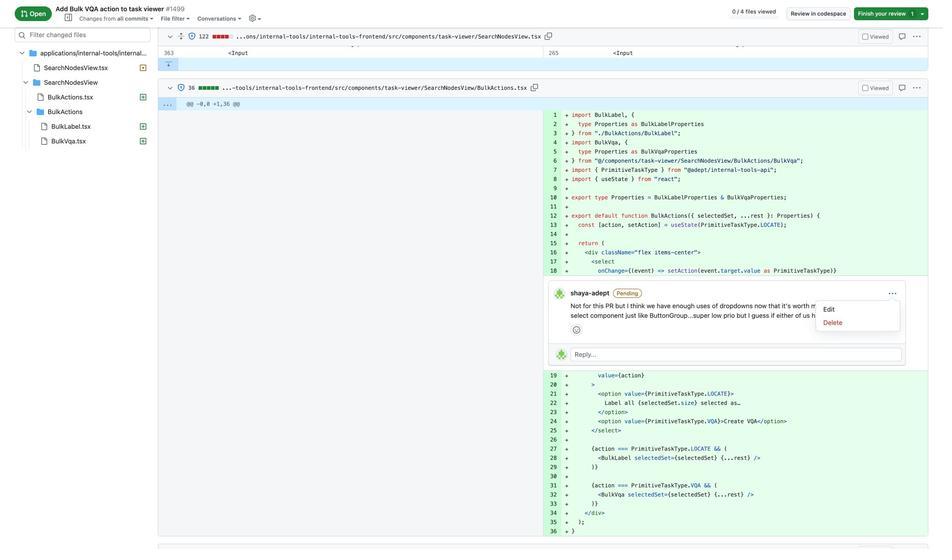 Task type: locate. For each thing, give the bounding box(es) containing it.
toggle diff contents image
[[167, 85, 174, 92]]

diff settings image
[[249, 14, 256, 22]]

owned by you along with @persimmon-ai-labs/internal-tools (from codeowners line 1) element
[[188, 33, 196, 40], [178, 84, 185, 91]]

1 vertical spatial copy image
[[531, 84, 538, 91]]

None checkbox
[[863, 34, 869, 40], [863, 85, 869, 91], [863, 34, 869, 40], [863, 85, 869, 91]]

add or remove reactions element
[[571, 324, 583, 336]]

comment image
[[899, 33, 906, 40], [899, 84, 906, 92]]

status: open image
[[21, 10, 28, 17]]

copy image
[[545, 33, 552, 40], [531, 84, 538, 91]]

7 tree item from the top
[[15, 134, 151, 149]]

1 tree item from the top
[[15, 46, 151, 149]]

0 vertical spatial show options image
[[914, 33, 921, 40]]

0 vertical spatial copy image
[[545, 33, 552, 40]]

group
[[15, 61, 151, 149], [15, 90, 151, 149], [15, 119, 151, 149]]

tree item
[[15, 46, 151, 149], [15, 61, 151, 75], [15, 75, 151, 149], [15, 90, 151, 105], [15, 105, 151, 149], [15, 119, 151, 134], [15, 134, 151, 149]]

2 comment image from the top
[[899, 84, 906, 92]]

0 vertical spatial comment image
[[899, 33, 906, 40]]

owned by you along with @persimmon-ai-labs/internal-tools (from codeowners line 1) element right toggle diff contents icon
[[178, 84, 185, 91]]

1 horizontal spatial owned by you along with @persimmon-ai-labs/internal-tools (from codeowners line 1) element
[[188, 33, 196, 40]]

1 vertical spatial comment image
[[899, 84, 906, 92]]

expand all image
[[178, 33, 185, 40]]

3 group from the top
[[15, 119, 151, 149]]

1 comment image from the top
[[899, 33, 906, 40]]

comment image for show options image
[[899, 84, 906, 92]]

1 vertical spatial owned by you along with @persimmon-ai-labs/internal-tools (from codeowners line 1) element
[[178, 84, 185, 91]]

0 horizontal spatial show options image
[[889, 291, 897, 298]]

triangle down image
[[919, 10, 927, 17]]

show options image
[[914, 33, 921, 40], [889, 291, 897, 298]]

Filter changed files text field
[[15, 28, 151, 42]]

0 vertical spatial @shaya adept image
[[554, 289, 565, 300]]

@shaya adept image
[[554, 289, 565, 300], [556, 349, 567, 360]]

0 horizontal spatial copy image
[[531, 84, 538, 91]]

owned by you along with @persimmon-ai-labs/internal-tools (from codeowners line 1) image
[[178, 84, 185, 91]]

6 tree item from the top
[[15, 119, 151, 134]]

expand down image
[[165, 60, 172, 67]]

2 group from the top
[[15, 90, 151, 149]]

2 tree item from the top
[[15, 61, 151, 75]]

5 tree item from the top
[[15, 105, 151, 149]]

1 group from the top
[[15, 61, 151, 149]]

owned by you along with @persimmon-ai-labs/internal-tools (from codeowners line 1) element right expand all 'icon'
[[188, 33, 196, 40]]



Task type: describe. For each thing, give the bounding box(es) containing it.
1 vertical spatial @shaya adept image
[[556, 349, 567, 360]]

show options image
[[914, 84, 921, 92]]

sidebar expand image
[[65, 14, 72, 21]]

4 tree item from the top
[[15, 90, 151, 105]]

1 horizontal spatial copy image
[[545, 33, 552, 40]]

1 horizontal spatial show options image
[[914, 33, 921, 40]]

toggle diff contents image
[[167, 33, 174, 41]]

1 vertical spatial show options image
[[889, 291, 897, 298]]

0 vertical spatial owned by you along with @persimmon-ai-labs/internal-tools (from codeowners line 1) element
[[188, 33, 196, 40]]

group for sixth tree item from the bottom
[[15, 90, 151, 149]]

group for 4th tree item from the top
[[15, 119, 151, 149]]

owned by you along with @persimmon-ai-labs/internal-tools (from codeowners line 1) image
[[188, 33, 196, 40]]

comment image for the rightmost show options icon
[[899, 33, 906, 40]]

0 horizontal spatial owned by you along with @persimmon-ai-labs/internal-tools (from codeowners line 1) element
[[178, 84, 185, 91]]

3 tree item from the top
[[15, 75, 151, 149]]

add or remove reactions image
[[573, 327, 581, 334]]



Task type: vqa. For each thing, say whether or not it's contained in the screenshot.
the top Toggle Diff Contents Icon
yes



